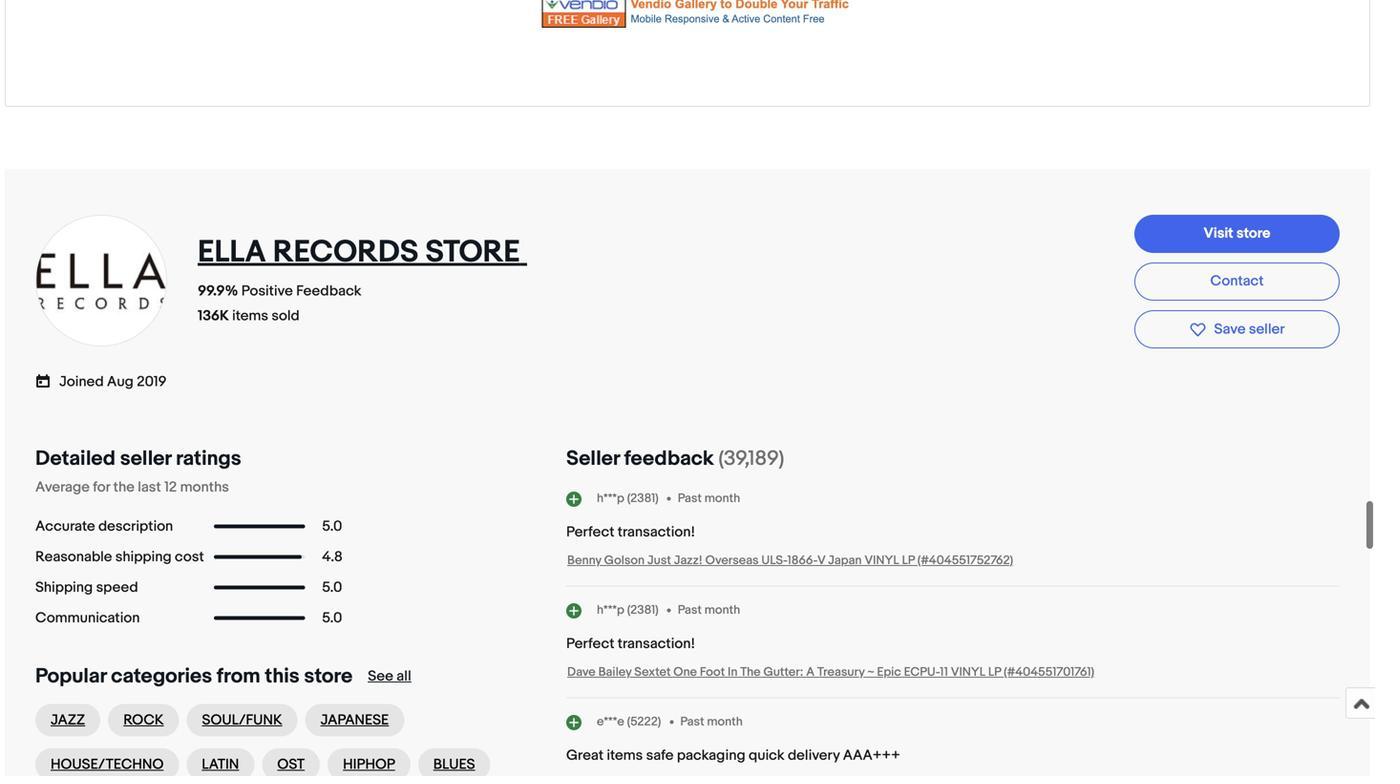 Task type: describe. For each thing, give the bounding box(es) containing it.
in
[[728, 665, 738, 680]]

benny
[[567, 553, 601, 568]]

shipping
[[35, 579, 93, 596]]

communication
[[35, 610, 140, 627]]

joined
[[59, 373, 104, 391]]

2019
[[137, 373, 167, 391]]

h***p for golson
[[597, 492, 624, 506]]

contact
[[1210, 273, 1264, 290]]

ost link
[[262, 749, 320, 776]]

latin link
[[186, 749, 254, 776]]

11
[[940, 665, 948, 680]]

benny golson just jazz! overseas uls-1866-v japan  vinyl lp (#404551752762) link
[[567, 553, 1013, 568]]

detailed seller ratings
[[35, 446, 241, 471]]

transaction! for just
[[618, 524, 695, 541]]

perfect for benny
[[566, 524, 614, 541]]

store
[[425, 234, 520, 271]]

blues
[[433, 756, 475, 773]]

ella records store link
[[198, 234, 527, 271]]

1866-
[[787, 553, 817, 568]]

contact link
[[1134, 262, 1340, 301]]

aaa+++
[[843, 747, 900, 764]]

blues link
[[418, 749, 490, 776]]

positive
[[241, 283, 293, 300]]

quick
[[749, 747, 785, 764]]

japan
[[828, 553, 862, 568]]

2 vertical spatial past
[[680, 715, 704, 730]]

transaction! for sextet
[[618, 635, 695, 653]]

1 vertical spatial lp
[[988, 665, 1001, 680]]

the
[[740, 665, 761, 680]]

save seller button
[[1134, 310, 1340, 349]]

aug
[[107, 373, 134, 391]]

~
[[867, 665, 874, 680]]

reasonable shipping cost
[[35, 549, 204, 566]]

1 horizontal spatial items
[[607, 747, 643, 764]]

save seller
[[1214, 321, 1285, 338]]

12
[[164, 479, 177, 496]]

categories
[[111, 664, 212, 689]]

popular
[[35, 664, 107, 689]]

overseas
[[705, 553, 759, 568]]

great items safe packaging quick delivery aaa+++
[[566, 747, 900, 764]]

this
[[265, 664, 299, 689]]

months
[[180, 479, 229, 496]]

jazz!
[[674, 553, 703, 568]]

0 vertical spatial vinyl
[[864, 553, 899, 568]]

store inside visit store link
[[1237, 225, 1270, 242]]

average for the last 12 months
[[35, 479, 229, 496]]

visit store link
[[1134, 215, 1340, 253]]

sold
[[272, 307, 299, 325]]

rock link
[[108, 704, 179, 737]]

ratings
[[176, 446, 241, 471]]

a
[[806, 665, 815, 680]]

e***e (5222)
[[597, 715, 661, 730]]

1 vertical spatial store
[[304, 664, 353, 689]]

dave bailey sextet one foot in the gutter: a treasury ~ epic ecpu-11   vinyl lp (#404551701761) link
[[567, 665, 1094, 680]]

hiphop link
[[328, 749, 410, 776]]

shipping
[[115, 549, 172, 566]]

seller feedback (39,189)
[[566, 446, 784, 471]]

see
[[368, 668, 393, 685]]

one
[[673, 665, 697, 680]]

seller for save
[[1249, 321, 1285, 338]]

4.8
[[322, 549, 343, 566]]

2 vertical spatial past month
[[680, 715, 743, 730]]

3 5.0 from the top
[[322, 610, 342, 627]]

accurate description
[[35, 518, 173, 535]]

perfect for dave
[[566, 635, 614, 653]]

popular categories from this store
[[35, 664, 353, 689]]

items inside 99.9% positive feedback 136k items sold
[[232, 307, 268, 325]]

description
[[98, 518, 173, 535]]

house/techno link
[[35, 749, 179, 776]]

joined aug 2019
[[59, 373, 167, 391]]

latin
[[202, 756, 239, 773]]

treasury
[[817, 665, 865, 680]]

see all link
[[368, 668, 411, 685]]

delivery
[[788, 747, 840, 764]]

v
[[817, 553, 825, 568]]

past month for overseas
[[678, 492, 740, 506]]

great
[[566, 747, 604, 764]]

bailey
[[598, 665, 632, 680]]

(39,189)
[[718, 446, 784, 471]]

from
[[217, 664, 260, 689]]

h***p (2381) for bailey
[[597, 603, 659, 618]]



Task type: locate. For each thing, give the bounding box(es) containing it.
house/techno
[[51, 756, 164, 773]]

1 h***p from the top
[[597, 492, 624, 506]]

benny golson just jazz! overseas uls-1866-v japan  vinyl lp (#404551752762)
[[567, 553, 1013, 568]]

rock
[[123, 712, 164, 729]]

vinyl right 11
[[951, 665, 985, 680]]

perfect up dave
[[566, 635, 614, 653]]

packaging
[[677, 747, 745, 764]]

shipping speed
[[35, 579, 138, 596]]

month down (39,189)
[[705, 492, 740, 506]]

items down 'positive'
[[232, 307, 268, 325]]

h***p (2381) down "seller" at the left bottom
[[597, 492, 659, 506]]

lp
[[902, 553, 915, 568], [988, 665, 1001, 680]]

seller for detailed
[[120, 446, 171, 471]]

0 horizontal spatial lp
[[902, 553, 915, 568]]

2 h***p (2381) from the top
[[597, 603, 659, 618]]

136k
[[198, 307, 229, 325]]

sextet
[[634, 665, 671, 680]]

month up great items safe packaging quick delivery aaa+++
[[707, 715, 743, 730]]

epic
[[877, 665, 901, 680]]

past for jazz!
[[678, 492, 702, 506]]

0 vertical spatial perfect transaction!
[[566, 524, 695, 541]]

1 vertical spatial transaction!
[[618, 635, 695, 653]]

items down e***e (5222) on the left of page
[[607, 747, 643, 764]]

0 vertical spatial perfect
[[566, 524, 614, 541]]

past down jazz!
[[678, 603, 702, 618]]

gutter:
[[763, 665, 803, 680]]

0 horizontal spatial seller
[[120, 446, 171, 471]]

dave bailey sextet one foot in the gutter: a treasury ~ epic ecpu-11   vinyl lp (#404551701761)
[[567, 665, 1094, 680]]

e***e
[[597, 715, 624, 730]]

foot
[[700, 665, 725, 680]]

2 perfect from the top
[[566, 635, 614, 653]]

past month down jazz!
[[678, 603, 740, 618]]

2 vertical spatial 5.0
[[322, 610, 342, 627]]

(#404551701761)
[[1004, 665, 1094, 680]]

99.9% positive feedback 136k items sold
[[198, 283, 361, 325]]

seller inside button
[[1249, 321, 1285, 338]]

1 vertical spatial 5.0
[[322, 579, 342, 596]]

2 vertical spatial month
[[707, 715, 743, 730]]

1 vertical spatial (2381)
[[627, 603, 659, 618]]

1 vertical spatial h***p (2381)
[[597, 603, 659, 618]]

1 horizontal spatial seller
[[1249, 321, 1285, 338]]

1 vertical spatial h***p
[[597, 603, 624, 618]]

0 horizontal spatial vinyl
[[864, 553, 899, 568]]

detailed
[[35, 446, 116, 471]]

(5222)
[[627, 715, 661, 730]]

2 h***p from the top
[[597, 603, 624, 618]]

0 horizontal spatial store
[[304, 664, 353, 689]]

ella
[[198, 234, 266, 271]]

feedback
[[296, 283, 361, 300]]

jazz link
[[35, 704, 100, 737]]

1 transaction! from the top
[[618, 524, 695, 541]]

1 vertical spatial perfect
[[566, 635, 614, 653]]

1 vertical spatial items
[[607, 747, 643, 764]]

h***p (2381) down golson
[[597, 603, 659, 618]]

past up packaging
[[680, 715, 704, 730]]

see all
[[368, 668, 411, 685]]

dave
[[567, 665, 596, 680]]

past month up packaging
[[680, 715, 743, 730]]

last
[[138, 479, 161, 496]]

safe
[[646, 747, 674, 764]]

1 h***p (2381) from the top
[[597, 492, 659, 506]]

store right 'visit'
[[1237, 225, 1270, 242]]

1 horizontal spatial store
[[1237, 225, 1270, 242]]

(2381) for sextet
[[627, 603, 659, 618]]

japanese link
[[305, 704, 404, 737]]

h***p down "seller" at the left bottom
[[597, 492, 624, 506]]

0 vertical spatial h***p
[[597, 492, 624, 506]]

for
[[93, 479, 110, 496]]

soul/funk
[[202, 712, 282, 729]]

transaction! up sextet
[[618, 635, 695, 653]]

feedback
[[624, 446, 714, 471]]

0 horizontal spatial items
[[232, 307, 268, 325]]

5.0
[[322, 518, 342, 535], [322, 579, 342, 596], [322, 610, 342, 627]]

1 vertical spatial seller
[[120, 446, 171, 471]]

items
[[232, 307, 268, 325], [607, 747, 643, 764]]

h***p (2381) for golson
[[597, 492, 659, 506]]

perfect transaction! up the bailey
[[566, 635, 695, 653]]

1 perfect transaction! from the top
[[566, 524, 695, 541]]

golson
[[604, 553, 645, 568]]

past down seller feedback (39,189)
[[678, 492, 702, 506]]

past
[[678, 492, 702, 506], [678, 603, 702, 618], [680, 715, 704, 730]]

2 perfect transaction! from the top
[[566, 635, 695, 653]]

just
[[647, 553, 671, 568]]

0 vertical spatial seller
[[1249, 321, 1285, 338]]

month for overseas
[[705, 492, 740, 506]]

seller
[[1249, 321, 1285, 338], [120, 446, 171, 471]]

month for foot
[[705, 603, 740, 618]]

0 vertical spatial items
[[232, 307, 268, 325]]

0 vertical spatial (2381)
[[627, 492, 659, 506]]

0 vertical spatial store
[[1237, 225, 1270, 242]]

h***p for bailey
[[597, 603, 624, 618]]

(2381) down just
[[627, 603, 659, 618]]

1 vertical spatial past
[[678, 603, 702, 618]]

past for one
[[678, 603, 702, 618]]

perfect up benny
[[566, 524, 614, 541]]

seller up last
[[120, 446, 171, 471]]

ella records store
[[198, 234, 520, 271]]

0 vertical spatial past
[[678, 492, 702, 506]]

perfect transaction! up golson
[[566, 524, 695, 541]]

(2381) down feedback at the bottom
[[627, 492, 659, 506]]

0 vertical spatial h***p (2381)
[[597, 492, 659, 506]]

h***p down golson
[[597, 603, 624, 618]]

(#404551752762)
[[917, 553, 1013, 568]]

0 vertical spatial 5.0
[[322, 518, 342, 535]]

perfect transaction! for bailey
[[566, 635, 695, 653]]

1 vertical spatial past month
[[678, 603, 740, 618]]

2 5.0 from the top
[[322, 579, 342, 596]]

visit store
[[1204, 225, 1270, 242]]

vinyl right japan
[[864, 553, 899, 568]]

month down "overseas"
[[705, 603, 740, 618]]

h***p (2381)
[[597, 492, 659, 506], [597, 603, 659, 618]]

hiphop
[[343, 756, 395, 773]]

text__icon wrapper image
[[35, 372, 59, 389]]

soul/funk link
[[187, 704, 298, 737]]

1 (2381) from the top
[[627, 492, 659, 506]]

store right this
[[304, 664, 353, 689]]

1 vertical spatial perfect transaction!
[[566, 635, 695, 653]]

0 vertical spatial past month
[[678, 492, 740, 506]]

transaction! up just
[[618, 524, 695, 541]]

vinyl
[[864, 553, 899, 568], [951, 665, 985, 680]]

ella records store image
[[34, 214, 168, 347]]

cost
[[175, 549, 204, 566]]

0 vertical spatial month
[[705, 492, 740, 506]]

transaction!
[[618, 524, 695, 541], [618, 635, 695, 653]]

2 transaction! from the top
[[618, 635, 695, 653]]

5.0 for speed
[[322, 579, 342, 596]]

h***p
[[597, 492, 624, 506], [597, 603, 624, 618]]

store
[[1237, 225, 1270, 242], [304, 664, 353, 689]]

1 vertical spatial month
[[705, 603, 740, 618]]

0 vertical spatial lp
[[902, 553, 915, 568]]

lp right 11
[[988, 665, 1001, 680]]

seller
[[566, 446, 620, 471]]

1 horizontal spatial lp
[[988, 665, 1001, 680]]

japanese
[[320, 712, 389, 729]]

1 vertical spatial vinyl
[[951, 665, 985, 680]]

records
[[273, 234, 419, 271]]

1 5.0 from the top
[[322, 518, 342, 535]]

perfect transaction!
[[566, 524, 695, 541], [566, 635, 695, 653]]

2 (2381) from the top
[[627, 603, 659, 618]]

visit
[[1204, 225, 1233, 242]]

(2381)
[[627, 492, 659, 506], [627, 603, 659, 618]]

(2381) for just
[[627, 492, 659, 506]]

ost
[[277, 756, 305, 773]]

0 vertical spatial transaction!
[[618, 524, 695, 541]]

uls-
[[761, 553, 787, 568]]

accurate
[[35, 518, 95, 535]]

all
[[397, 668, 411, 685]]

seller right save
[[1249, 321, 1285, 338]]

perfect transaction! for golson
[[566, 524, 695, 541]]

past month down seller feedback (39,189)
[[678, 492, 740, 506]]

jazz
[[51, 712, 85, 729]]

1 perfect from the top
[[566, 524, 614, 541]]

1 horizontal spatial vinyl
[[951, 665, 985, 680]]

past month for foot
[[678, 603, 740, 618]]

average
[[35, 479, 90, 496]]

5.0 for description
[[322, 518, 342, 535]]

lp left (#404551752762)
[[902, 553, 915, 568]]



Task type: vqa. For each thing, say whether or not it's contained in the screenshot.
SOUL/FUNK link
yes



